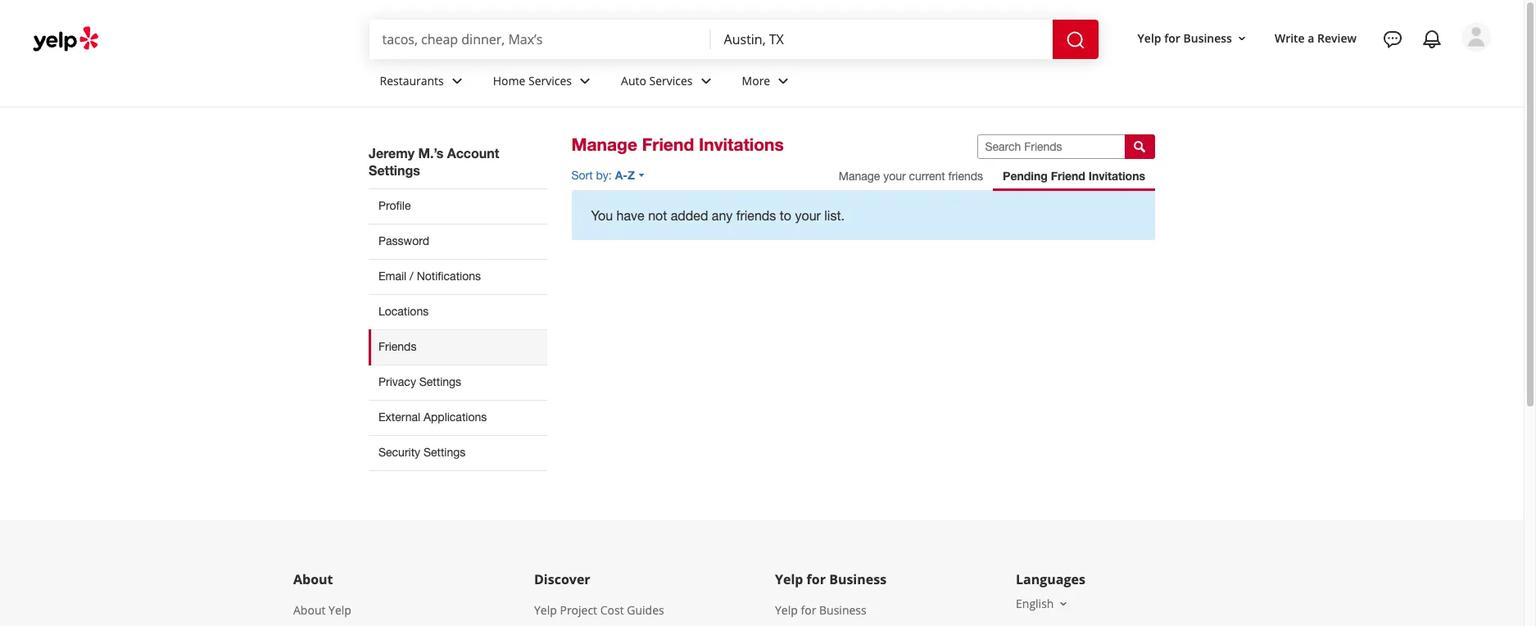 Task type: vqa. For each thing, say whether or not it's contained in the screenshot.


Task type: describe. For each thing, give the bounding box(es) containing it.
any
[[712, 208, 733, 223]]

2 vertical spatial business
[[820, 602, 867, 618]]

services for home services
[[529, 73, 572, 88]]

password
[[379, 234, 429, 247]]

yelp project cost guides
[[534, 602, 664, 618]]

email / notifications link
[[369, 259, 547, 294]]

home services
[[493, 73, 572, 88]]

english button
[[1016, 596, 1071, 611]]

24 chevron down v2 image for restaurants
[[447, 71, 467, 91]]

Near text field
[[724, 30, 1040, 48]]

16 chevron down v2 image
[[1236, 32, 1249, 45]]

jeremy
[[369, 145, 415, 161]]

manage for manage friend invitations
[[572, 134, 638, 155]]

account
[[447, 145, 499, 161]]

friend for pending
[[1051, 169, 1086, 183]]

home services link
[[480, 59, 608, 107]]

2 vertical spatial yelp for business
[[775, 602, 867, 618]]

jeremy m. image
[[1462, 22, 1492, 52]]

external
[[379, 411, 420, 424]]

invitations for pending friend invitations
[[1089, 169, 1146, 183]]

more
[[742, 73, 771, 88]]

search image
[[1066, 30, 1086, 50]]

by:
[[596, 169, 612, 182]]

manage your current friends
[[839, 170, 983, 183]]

about for about
[[293, 570, 333, 588]]

email / notifications
[[379, 270, 481, 283]]

your inside manage your current friends link
[[884, 170, 906, 183]]

yelp inside button
[[1138, 30, 1162, 46]]

more link
[[729, 59, 807, 107]]

privacy settings
[[379, 375, 461, 388]]

write
[[1275, 30, 1305, 46]]

you
[[591, 208, 613, 223]]

24 chevron down v2 image
[[774, 71, 793, 91]]

security settings link
[[369, 435, 547, 471]]

2 vertical spatial for
[[801, 602, 817, 618]]

a-
[[615, 168, 628, 182]]

restaurants
[[380, 73, 444, 88]]

yelp for business inside yelp for business button
[[1138, 30, 1233, 46]]

24 chevron down v2 image for auto services
[[696, 71, 716, 91]]

auto services link
[[608, 59, 729, 107]]

business categories element
[[367, 59, 1492, 107]]

applications
[[424, 411, 487, 424]]

profile
[[379, 199, 411, 212]]

review
[[1318, 30, 1357, 46]]

added
[[671, 208, 708, 223]]

pending
[[1003, 169, 1048, 183]]

for inside button
[[1165, 30, 1181, 46]]

invitations for manage friend invitations
[[699, 134, 784, 155]]

notifications
[[417, 270, 481, 283]]

jeremy m.'s account settings
[[369, 145, 499, 178]]

security
[[379, 446, 420, 459]]

messages image
[[1383, 30, 1403, 49]]

sort
[[572, 169, 593, 182]]

yelp for business button
[[1131, 23, 1255, 53]]

notifications image
[[1423, 30, 1442, 49]]

password link
[[369, 224, 547, 259]]

security settings
[[379, 446, 466, 459]]

auto
[[621, 73, 647, 88]]

email
[[379, 270, 407, 283]]

settings inside jeremy m.'s account settings
[[369, 162, 420, 178]]

friend for manage
[[642, 134, 694, 155]]



Task type: locate. For each thing, give the bounding box(es) containing it.
0 vertical spatial manage
[[572, 134, 638, 155]]

1 none field from the left
[[382, 30, 698, 48]]

project
[[560, 602, 597, 618]]

1 horizontal spatial none field
[[724, 30, 1040, 48]]

friends inside pending friend invitations "tab list"
[[949, 170, 983, 183]]

1 vertical spatial yelp for business
[[775, 570, 887, 588]]

auto services
[[621, 73, 693, 88]]

settings down jeremy
[[369, 162, 420, 178]]

2 services from the left
[[649, 73, 693, 88]]

manage up "sort by: a-z"
[[572, 134, 638, 155]]

1 horizontal spatial friend
[[1051, 169, 1086, 183]]

yelp
[[1138, 30, 1162, 46], [775, 570, 804, 588], [329, 602, 351, 618], [534, 602, 557, 618], [775, 602, 798, 618]]

24 chevron down v2 image inside auto services link
[[696, 71, 716, 91]]

24 chevron down v2 image left 'auto'
[[575, 71, 595, 91]]

1 vertical spatial about
[[293, 602, 326, 618]]

yelp project cost guides link
[[534, 602, 664, 618]]

privacy
[[379, 375, 416, 388]]

0 horizontal spatial friend
[[642, 134, 694, 155]]

z
[[628, 168, 635, 182]]

guides
[[627, 602, 664, 618]]

1 vertical spatial friends
[[737, 208, 776, 223]]

1 about from the top
[[293, 570, 333, 588]]

settings inside 'link'
[[424, 446, 466, 459]]

yelp for business
[[1138, 30, 1233, 46], [775, 570, 887, 588], [775, 602, 867, 618]]

24 chevron down v2 image right restaurants
[[447, 71, 467, 91]]

none field find
[[382, 30, 698, 48]]

friend
[[642, 134, 694, 155], [1051, 169, 1086, 183]]

friend inside "tab list"
[[1051, 169, 1086, 183]]

cost
[[600, 602, 624, 618]]

not
[[648, 208, 667, 223]]

2 horizontal spatial 24 chevron down v2 image
[[696, 71, 716, 91]]

1 services from the left
[[529, 73, 572, 88]]

0 vertical spatial yelp for business
[[1138, 30, 1233, 46]]

0 horizontal spatial 24 chevron down v2 image
[[447, 71, 467, 91]]

settings
[[369, 162, 420, 178], [419, 375, 461, 388], [424, 446, 466, 459]]

invitations down more
[[699, 134, 784, 155]]

services right 'auto'
[[649, 73, 693, 88]]

24 chevron down v2 image inside home services link
[[575, 71, 595, 91]]

restaurants link
[[367, 59, 480, 107]]

1 vertical spatial manage
[[839, 170, 880, 183]]

manage friend invitations
[[572, 134, 784, 155]]

24 chevron down v2 image for home services
[[575, 71, 595, 91]]

friends
[[379, 340, 417, 353]]

business inside button
[[1184, 30, 1233, 46]]

your
[[884, 170, 906, 183], [795, 208, 821, 223]]

None search field
[[369, 20, 1102, 59]]

english
[[1016, 596, 1054, 611]]

1 vertical spatial your
[[795, 208, 821, 223]]

yelp for business link
[[775, 602, 867, 618]]

1 24 chevron down v2 image from the left
[[447, 71, 467, 91]]

manage up the list.
[[839, 170, 880, 183]]

24 chevron down v2 image right auto services
[[696, 71, 716, 91]]

/
[[410, 270, 414, 283]]

0 vertical spatial settings
[[369, 162, 420, 178]]

0 horizontal spatial manage
[[572, 134, 638, 155]]

invitations down search friends text field
[[1089, 169, 1146, 183]]

current
[[909, 170, 945, 183]]

0 horizontal spatial friends
[[737, 208, 776, 223]]

have
[[617, 208, 645, 223]]

settings down applications
[[424, 446, 466, 459]]

1 horizontal spatial services
[[649, 73, 693, 88]]

None field
[[382, 30, 698, 48], [724, 30, 1040, 48]]

invitations inside "tab list"
[[1089, 169, 1146, 183]]

0 vertical spatial about
[[293, 570, 333, 588]]

1 vertical spatial for
[[807, 570, 826, 588]]

pending friend invitations link
[[993, 161, 1156, 191]]

about yelp link
[[293, 602, 351, 618]]

1 vertical spatial invitations
[[1089, 169, 1146, 183]]

Search Friends text field
[[977, 134, 1126, 159]]

about for about yelp
[[293, 602, 326, 618]]

for
[[1165, 30, 1181, 46], [807, 570, 826, 588], [801, 602, 817, 618]]

Find text field
[[382, 30, 698, 48]]

0 vertical spatial friend
[[642, 134, 694, 155]]

m.'s
[[418, 145, 444, 161]]

services for auto services
[[649, 73, 693, 88]]

write a review
[[1275, 30, 1357, 46]]

you have not added any friends to your list.
[[591, 208, 845, 223]]

0 horizontal spatial invitations
[[699, 134, 784, 155]]

sort by: a-z
[[572, 168, 635, 182]]

about yelp
[[293, 602, 351, 618]]

external applications link
[[369, 400, 547, 435]]

services inside auto services link
[[649, 73, 693, 88]]

your left current
[[884, 170, 906, 183]]

your right to
[[795, 208, 821, 223]]

none field near
[[724, 30, 1040, 48]]

none field up business categories element
[[724, 30, 1040, 48]]

0 horizontal spatial services
[[529, 73, 572, 88]]

2 24 chevron down v2 image from the left
[[575, 71, 595, 91]]

home
[[493, 73, 526, 88]]

settings for security
[[424, 446, 466, 459]]

a
[[1308, 30, 1315, 46]]

none field up home services
[[382, 30, 698, 48]]

1 vertical spatial settings
[[419, 375, 461, 388]]

1 horizontal spatial invitations
[[1089, 169, 1146, 183]]

list.
[[825, 208, 845, 223]]

services right "home"
[[529, 73, 572, 88]]

0 vertical spatial friends
[[949, 170, 983, 183]]

pending friend invitations tab list
[[829, 161, 1156, 191]]

0 vertical spatial for
[[1165, 30, 1181, 46]]

1 vertical spatial friend
[[1051, 169, 1086, 183]]

services inside home services link
[[529, 73, 572, 88]]

manage for manage your current friends
[[839, 170, 880, 183]]

friend down search friends text field
[[1051, 169, 1086, 183]]

discover
[[534, 570, 591, 588]]

2 none field from the left
[[724, 30, 1040, 48]]

1 vertical spatial business
[[829, 570, 887, 588]]

24 chevron down v2 image inside restaurants link
[[447, 71, 467, 91]]

profile link
[[369, 188, 547, 224]]

2 about from the top
[[293, 602, 326, 618]]

friends left to
[[737, 208, 776, 223]]

1 horizontal spatial your
[[884, 170, 906, 183]]

16 chevron down v2 image
[[1058, 597, 1071, 610]]

manage
[[572, 134, 638, 155], [839, 170, 880, 183]]

pending friend invitations
[[1003, 169, 1146, 183]]

invitations
[[699, 134, 784, 155], [1089, 169, 1146, 183]]

3 24 chevron down v2 image from the left
[[696, 71, 716, 91]]

24 chevron down v2 image
[[447, 71, 467, 91], [575, 71, 595, 91], [696, 71, 716, 91]]

0 horizontal spatial none field
[[382, 30, 698, 48]]

languages
[[1016, 570, 1086, 588]]

settings up external applications
[[419, 375, 461, 388]]

2 vertical spatial settings
[[424, 446, 466, 459]]

0 horizontal spatial your
[[795, 208, 821, 223]]

friends link
[[369, 329, 547, 365]]

1 horizontal spatial manage
[[839, 170, 880, 183]]

services
[[529, 73, 572, 88], [649, 73, 693, 88]]

manage inside manage your current friends link
[[839, 170, 880, 183]]

write a review link
[[1269, 23, 1364, 53]]

privacy settings link
[[369, 365, 547, 400]]

settings for privacy
[[419, 375, 461, 388]]

to
[[780, 208, 792, 223]]

friends
[[949, 170, 983, 183], [737, 208, 776, 223]]

locations link
[[369, 294, 547, 329]]

0 vertical spatial invitations
[[699, 134, 784, 155]]

1 horizontal spatial 24 chevron down v2 image
[[575, 71, 595, 91]]

user actions element
[[1125, 20, 1514, 121]]

friends right current
[[949, 170, 983, 183]]

0 vertical spatial your
[[884, 170, 906, 183]]

1 horizontal spatial friends
[[949, 170, 983, 183]]

about
[[293, 570, 333, 588], [293, 602, 326, 618]]

locations
[[379, 305, 429, 318]]

business
[[1184, 30, 1233, 46], [829, 570, 887, 588], [820, 602, 867, 618]]

manage your current friends link
[[829, 161, 993, 191]]

0 vertical spatial business
[[1184, 30, 1233, 46]]

external applications
[[379, 411, 487, 424]]

friend down auto services link
[[642, 134, 694, 155]]



